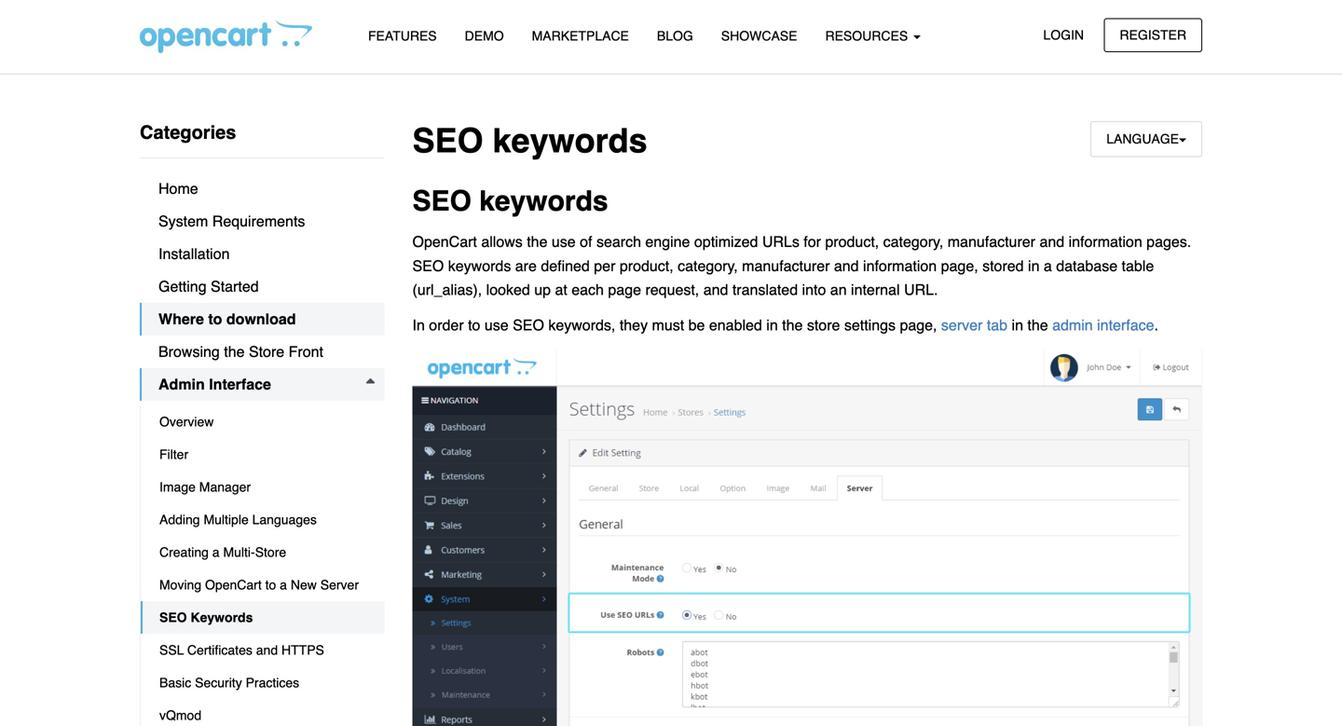 Task type: locate. For each thing, give the bounding box(es) containing it.
page,
[[941, 257, 978, 274], [900, 316, 937, 334]]

1 vertical spatial information
[[863, 257, 937, 274]]

1 horizontal spatial use
[[552, 233, 576, 250]]

looked
[[486, 281, 530, 298]]

to right order
[[468, 316, 480, 334]]

1 horizontal spatial product,
[[825, 233, 879, 250]]

seo
[[412, 122, 483, 160], [412, 185, 472, 217], [412, 257, 444, 274], [513, 316, 544, 334], [159, 610, 187, 625]]

0 horizontal spatial category,
[[678, 257, 738, 274]]

1 horizontal spatial category,
[[883, 233, 944, 250]]

they
[[620, 316, 648, 334]]

product, down engine
[[620, 257, 674, 274]]

for
[[804, 233, 821, 250]]

a
[[1044, 257, 1052, 274], [212, 545, 220, 560], [280, 577, 287, 592]]

manufacturer down the urls
[[742, 257, 830, 274]]

0 horizontal spatial product,
[[620, 257, 674, 274]]

0 horizontal spatial manufacturer
[[742, 257, 830, 274]]

interface
[[209, 376, 271, 393]]

category, up url.
[[883, 233, 944, 250]]

admin interface
[[158, 376, 271, 393]]

to left new
[[265, 577, 276, 592]]

front
[[289, 343, 323, 360]]

manufacturer up stored
[[948, 233, 1036, 250]]

seo keywords
[[159, 610, 253, 625]]

admin
[[1053, 316, 1093, 334]]

order
[[429, 316, 464, 334]]

home
[[158, 180, 198, 197]]

an
[[830, 281, 847, 298]]

browsing
[[158, 343, 220, 360]]

2 horizontal spatial a
[[1044, 257, 1052, 274]]

basic security practices
[[159, 675, 299, 690]]

image
[[159, 480, 196, 495]]

the up are
[[527, 233, 548, 250]]

use inside opencart allows the use of search engine optimized urls for product, category, manufacturer and information pages. seo keywords are defined per product, category, manufacturer and information page, stored in a database table (url_alias), looked up at each page request, and translated into an internal url.
[[552, 233, 576, 250]]

admin
[[158, 376, 205, 393]]

optimized
[[694, 233, 758, 250]]

1 horizontal spatial manufacturer
[[948, 233, 1036, 250]]

1 horizontal spatial a
[[280, 577, 287, 592]]

1 horizontal spatial page,
[[941, 257, 978, 274]]

the up interface
[[224, 343, 245, 360]]

1 seo keywords from the top
[[412, 122, 647, 160]]

(url_alias),
[[412, 281, 482, 298]]

download
[[226, 310, 296, 328]]

a inside creating a multi-store link
[[212, 545, 220, 560]]

1 vertical spatial product,
[[620, 257, 674, 274]]

resources link
[[811, 20, 935, 52]]

to
[[208, 310, 222, 328], [468, 316, 480, 334], [265, 577, 276, 592]]

1 vertical spatial seo keywords
[[412, 185, 608, 217]]

manager
[[199, 480, 251, 495]]

to for in order to use seo keywords, they must be enabled in the store settings page, server tab in the admin interface .
[[468, 316, 480, 334]]

adding
[[159, 512, 200, 527]]

where to download
[[158, 310, 296, 328]]

a left new
[[280, 577, 287, 592]]

1 vertical spatial use
[[485, 316, 509, 334]]

1 vertical spatial opencart
[[205, 577, 262, 592]]

where to download link
[[140, 303, 385, 336]]

where
[[158, 310, 204, 328]]

allows
[[481, 233, 523, 250]]

practices
[[246, 675, 299, 690]]

2 horizontal spatial in
[[1028, 257, 1040, 274]]

1 vertical spatial a
[[212, 545, 220, 560]]

2 seo keywords from the top
[[412, 185, 608, 217]]

1 horizontal spatial opencart
[[412, 233, 477, 250]]

use for the
[[552, 233, 576, 250]]

started
[[211, 278, 259, 295]]

the left admin
[[1028, 316, 1048, 334]]

2 vertical spatial keywords
[[448, 257, 511, 274]]

demo link
[[451, 20, 518, 52]]

.
[[1154, 316, 1159, 334]]

use down looked
[[485, 316, 509, 334]]

in down translated
[[766, 316, 778, 334]]

moving
[[159, 577, 201, 592]]

overview
[[159, 414, 214, 429]]

a left database
[[1044, 257, 1052, 274]]

table
[[1122, 257, 1154, 274]]

security
[[195, 675, 242, 690]]

information up url.
[[863, 257, 937, 274]]

enabled
[[709, 316, 762, 334]]

request,
[[645, 281, 699, 298]]

1 horizontal spatial in
[[1012, 316, 1023, 334]]

tab
[[987, 316, 1008, 334]]

login
[[1043, 27, 1084, 42]]

adding multiple languages link
[[141, 503, 385, 536]]

engine
[[645, 233, 690, 250]]

and up the an
[[834, 257, 859, 274]]

product, right for
[[825, 233, 879, 250]]

getting started
[[158, 278, 259, 295]]

product,
[[825, 233, 879, 250], [620, 257, 674, 274]]

store up moving opencart to a new server link
[[255, 545, 286, 560]]

system
[[158, 213, 208, 230]]

basic
[[159, 675, 191, 690]]

page, down url.
[[900, 316, 937, 334]]

category, down optimized
[[678, 257, 738, 274]]

opencart - open source shopping cart solution image
[[140, 20, 312, 53]]

0 horizontal spatial to
[[208, 310, 222, 328]]

0 vertical spatial page,
[[941, 257, 978, 274]]

page, left stored
[[941, 257, 978, 274]]

https
[[282, 643, 324, 658]]

showcase
[[721, 28, 797, 43]]

marketplace link
[[518, 20, 643, 52]]

1 horizontal spatial to
[[265, 577, 276, 592]]

languages
[[252, 512, 317, 527]]

0 vertical spatial opencart
[[412, 233, 477, 250]]

page
[[608, 281, 641, 298]]

and up basic security practices 'link'
[[256, 643, 278, 658]]

2 horizontal spatial to
[[468, 316, 480, 334]]

and
[[1040, 233, 1065, 250], [834, 257, 859, 274], [703, 281, 728, 298], [256, 643, 278, 658]]

register link
[[1104, 18, 1202, 52]]

0 vertical spatial manufacturer
[[948, 233, 1036, 250]]

0 horizontal spatial use
[[485, 316, 509, 334]]

basic security practices link
[[141, 666, 385, 699]]

1 vertical spatial page,
[[900, 316, 937, 334]]

a left multi-
[[212, 545, 220, 560]]

1 horizontal spatial information
[[1069, 233, 1143, 250]]

stored
[[983, 257, 1024, 274]]

into
[[802, 281, 826, 298]]

a inside moving opencart to a new server link
[[280, 577, 287, 592]]

opencart down multi-
[[205, 577, 262, 592]]

vqmod
[[159, 708, 201, 723]]

2 vertical spatial a
[[280, 577, 287, 592]]

blog link
[[643, 20, 707, 52]]

to for moving opencart to a new server
[[265, 577, 276, 592]]

opencart up (url_alias),
[[412, 233, 477, 250]]

store
[[249, 343, 284, 360], [255, 545, 286, 560]]

keywords
[[493, 122, 647, 160], [479, 185, 608, 217], [448, 257, 511, 274]]

and up database
[[1040, 233, 1065, 250]]

0 vertical spatial seo keywords
[[412, 122, 647, 160]]

in right stored
[[1028, 257, 1040, 274]]

0 horizontal spatial a
[[212, 545, 220, 560]]

in order to use seo keywords, they must be enabled in the store settings page, server tab in the admin interface .
[[412, 316, 1159, 334]]

store down where to download link at the top of page
[[249, 343, 284, 360]]

category,
[[883, 233, 944, 250], [678, 257, 738, 274]]

to down getting started
[[208, 310, 222, 328]]

features
[[368, 28, 437, 43]]

information up database
[[1069, 233, 1143, 250]]

opencart
[[412, 233, 477, 250], [205, 577, 262, 592]]

and up be
[[703, 281, 728, 298]]

use left of
[[552, 233, 576, 250]]

0 vertical spatial use
[[552, 233, 576, 250]]

seo keywords
[[412, 122, 647, 160], [412, 185, 608, 217]]

0 vertical spatial product,
[[825, 233, 879, 250]]

opencart allows the use of search engine optimized urls for product, category, manufacturer and information pages. seo keywords are defined per product, category, manufacturer and information page, stored in a database table (url_alias), looked up at each page request, and translated into an internal url.
[[412, 233, 1191, 298]]

0 vertical spatial a
[[1044, 257, 1052, 274]]

per
[[594, 257, 616, 274]]

getting started link
[[140, 270, 385, 303]]

in right tab
[[1012, 316, 1023, 334]]



Task type: vqa. For each thing, say whether or not it's contained in the screenshot.
System Requirements at the top left
yes



Task type: describe. For each thing, give the bounding box(es) containing it.
new
[[291, 577, 317, 592]]

ssl certificates and https link
[[141, 634, 385, 666]]

0 horizontal spatial in
[[766, 316, 778, 334]]

ssl certificates and https
[[159, 643, 324, 658]]

register
[[1120, 27, 1187, 42]]

search
[[597, 233, 641, 250]]

filter link
[[141, 438, 385, 471]]

be
[[689, 316, 705, 334]]

moving opencart to a new server link
[[141, 569, 385, 601]]

seo inside opencart allows the use of search engine optimized urls for product, category, manufacturer and information pages. seo keywords are defined per product, category, manufacturer and information page, stored in a database table (url_alias), looked up at each page request, and translated into an internal url.
[[412, 257, 444, 274]]

browsing the store front
[[158, 343, 323, 360]]

image manager
[[159, 480, 251, 495]]

login link
[[1028, 18, 1100, 52]]

system requirements link
[[140, 205, 385, 238]]

0 vertical spatial keywords
[[493, 122, 647, 160]]

page, inside opencart allows the use of search engine optimized urls for product, category, manufacturer and information pages. seo keywords are defined per product, category, manufacturer and information page, stored in a database table (url_alias), looked up at each page request, and translated into an internal url.
[[941, 257, 978, 274]]

installation
[[158, 245, 230, 262]]

keywords inside opencart allows the use of search engine optimized urls for product, category, manufacturer and information pages. seo keywords are defined per product, category, manufacturer and information page, stored in a database table (url_alias), looked up at each page request, and translated into an internal url.
[[448, 257, 511, 274]]

creating
[[159, 545, 209, 560]]

up
[[534, 281, 551, 298]]

creating a multi-store link
[[141, 536, 385, 569]]

0 horizontal spatial page,
[[900, 316, 937, 334]]

at
[[555, 281, 568, 298]]

1 vertical spatial keywords
[[479, 185, 608, 217]]

demo
[[465, 28, 504, 43]]

requirements
[[212, 213, 305, 230]]

0 horizontal spatial information
[[863, 257, 937, 274]]

the left the store
[[782, 316, 803, 334]]

in inside opencart allows the use of search engine optimized urls for product, category, manufacturer and information pages. seo keywords are defined per product, category, manufacturer and information page, stored in a database table (url_alias), looked up at each page request, and translated into an internal url.
[[1028, 257, 1040, 274]]

blog
[[657, 28, 693, 43]]

system setting - seo url image
[[412, 349, 1202, 726]]

showcase link
[[707, 20, 811, 52]]

getting
[[158, 278, 207, 295]]

must
[[652, 316, 684, 334]]

server
[[941, 316, 983, 334]]

ssl
[[159, 643, 184, 658]]

server
[[320, 577, 359, 592]]

urls
[[762, 233, 800, 250]]

the inside opencart allows the use of search engine optimized urls for product, category, manufacturer and information pages. seo keywords are defined per product, category, manufacturer and information page, stored in a database table (url_alias), looked up at each page request, and translated into an internal url.
[[527, 233, 548, 250]]

server tab link
[[941, 316, 1008, 334]]

keywords,
[[548, 316, 616, 334]]

each
[[572, 281, 604, 298]]

interface
[[1097, 316, 1154, 334]]

certificates
[[187, 643, 252, 658]]

store
[[807, 316, 840, 334]]

opencart inside opencart allows the use of search engine optimized urls for product, category, manufacturer and information pages. seo keywords are defined per product, category, manufacturer and information page, stored in a database table (url_alias), looked up at each page request, and translated into an internal url.
[[412, 233, 477, 250]]

vqmod link
[[141, 699, 385, 726]]

multiple
[[204, 512, 249, 527]]

of
[[580, 233, 592, 250]]

resources
[[825, 28, 912, 43]]

marketplace
[[532, 28, 629, 43]]

system requirements
[[158, 213, 305, 230]]

0 vertical spatial store
[[249, 343, 284, 360]]

0 horizontal spatial opencart
[[205, 577, 262, 592]]

translated
[[733, 281, 798, 298]]

home link
[[140, 172, 385, 205]]

a inside opencart allows the use of search engine optimized urls for product, category, manufacturer and information pages. seo keywords are defined per product, category, manufacturer and information page, stored in a database table (url_alias), looked up at each page request, and translated into an internal url.
[[1044, 257, 1052, 274]]

in
[[412, 316, 425, 334]]

seo keywords link
[[141, 601, 385, 634]]

image manager link
[[141, 471, 385, 503]]

1 vertical spatial manufacturer
[[742, 257, 830, 274]]

language
[[1107, 131, 1179, 146]]

use for to
[[485, 316, 509, 334]]

overview link
[[141, 405, 385, 438]]

0 vertical spatial information
[[1069, 233, 1143, 250]]

1 vertical spatial store
[[255, 545, 286, 560]]

0 vertical spatial category,
[[883, 233, 944, 250]]

keywords
[[191, 610, 253, 625]]

filter
[[159, 447, 188, 462]]

settings
[[844, 316, 896, 334]]

are
[[515, 257, 537, 274]]

features link
[[354, 20, 451, 52]]

adding multiple languages
[[159, 512, 317, 527]]

creating a multi-store
[[159, 545, 286, 560]]

1 vertical spatial category,
[[678, 257, 738, 274]]

internal
[[851, 281, 900, 298]]

database
[[1056, 257, 1118, 274]]

pages.
[[1147, 233, 1191, 250]]

browsing the store front link
[[140, 336, 385, 368]]

installation link
[[140, 238, 385, 270]]

language button
[[1091, 121, 1202, 157]]

categories
[[140, 122, 236, 143]]

url.
[[904, 281, 938, 298]]



